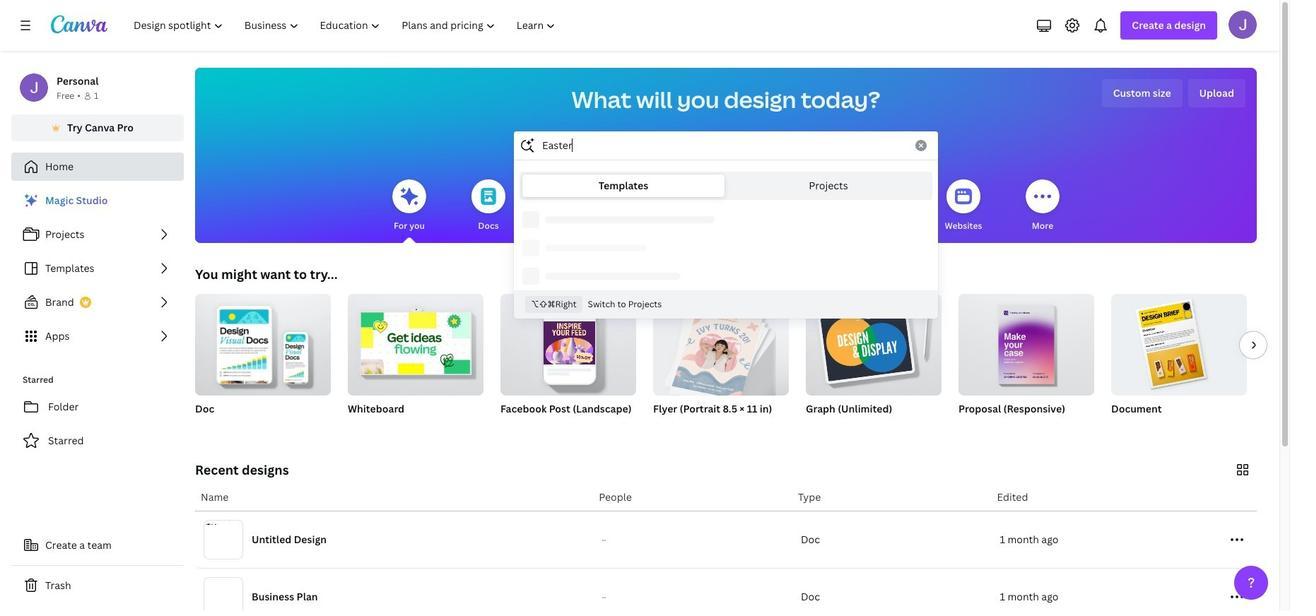 Task type: locate. For each thing, give the bounding box(es) containing it.
group
[[195, 288, 331, 434], [195, 288, 331, 396], [348, 288, 484, 434], [348, 288, 484, 396], [959, 288, 1094, 434], [959, 288, 1094, 396], [1111, 288, 1247, 434], [1111, 288, 1247, 396], [501, 294, 636, 434], [501, 294, 636, 396], [653, 294, 789, 434], [653, 294, 789, 400], [806, 294, 942, 434], [806, 294, 942, 396]]

None search field
[[514, 131, 938, 319]]

list
[[11, 187, 184, 351]]

jacob simon image
[[1229, 11, 1257, 39]]



Task type: vqa. For each thing, say whether or not it's contained in the screenshot.
the Top level navigation element
yes



Task type: describe. For each thing, give the bounding box(es) containing it.
Search search field
[[542, 132, 907, 159]]

top level navigation element
[[124, 11, 568, 40]]



